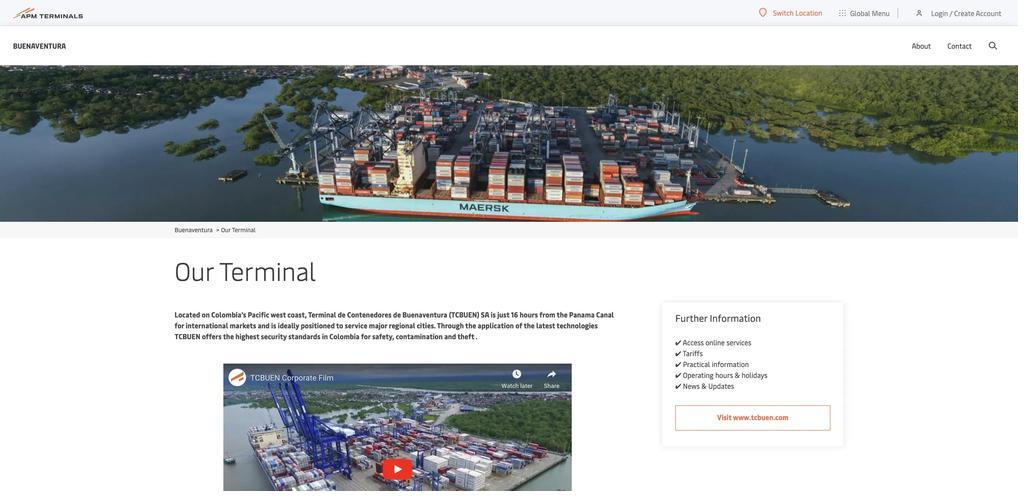 Task type: locate. For each thing, give the bounding box(es) containing it.
1 vertical spatial &
[[702, 382, 707, 391]]

1 vertical spatial is
[[271, 321, 276, 331]]

our terminal
[[175, 254, 316, 288]]

0 horizontal spatial buenaventura link
[[13, 40, 66, 51]]

✔ left operating
[[676, 371, 682, 380]]

1 horizontal spatial hours
[[716, 371, 733, 380]]

holidays
[[742, 371, 768, 380]]

west
[[271, 310, 286, 320]]

✔
[[676, 338, 682, 348], [676, 349, 682, 358], [676, 360, 682, 369], [676, 371, 682, 380], [676, 382, 682, 391]]

and down pacific
[[258, 321, 270, 331]]

2 horizontal spatial buenaventura
[[403, 310, 448, 320]]

2 de from the left
[[393, 310, 401, 320]]

>
[[216, 226, 219, 234]]

hours
[[520, 310, 538, 320], [716, 371, 733, 380]]

1 horizontal spatial buenaventura
[[175, 226, 213, 234]]

1 horizontal spatial for
[[361, 332, 371, 342]]

updates
[[709, 382, 734, 391]]

ideally
[[278, 321, 299, 331]]

buenaventura link
[[13, 40, 66, 51], [175, 226, 213, 234]]

the right from
[[557, 310, 568, 320]]

1 horizontal spatial is
[[491, 310, 496, 320]]

contamination
[[396, 332, 443, 342]]

0 horizontal spatial is
[[271, 321, 276, 331]]

theft
[[458, 332, 474, 342]]

16
[[511, 310, 518, 320]]

international
[[186, 321, 228, 331]]

0 horizontal spatial our
[[175, 254, 214, 288]]

www.tcbuen.com
[[733, 413, 789, 423]]

hours up updates
[[716, 371, 733, 380]]

switch
[[773, 8, 794, 17]]

0 vertical spatial &
[[735, 371, 740, 380]]

0 vertical spatial our
[[221, 226, 231, 234]]

offers
[[202, 332, 222, 342]]

2 vertical spatial buenaventura
[[403, 310, 448, 320]]

0 horizontal spatial &
[[702, 382, 707, 391]]

terminal
[[232, 226, 256, 234], [219, 254, 316, 288], [308, 310, 336, 320]]

& down operating
[[702, 382, 707, 391]]

login
[[931, 8, 948, 18]]

is right the sa
[[491, 310, 496, 320]]

maersk labyrinth calls tcbuen image
[[0, 65, 1018, 222]]

the up theft on the left bottom of page
[[465, 321, 476, 331]]

1 vertical spatial and
[[444, 332, 456, 342]]

✔ left tariffs
[[676, 349, 682, 358]]

hours inside located on colombia's pacific west coast, terminal de contenedores de buenaventura (tcbuen) sa is just 16 hours from the panama canal for international markets and is ideally positioned to service major regional cities. through the application of the latest technologies tcbuen offers the highest security standards in colombia for safety, contamination and theft .
[[520, 310, 538, 320]]

✔ left the access
[[676, 338, 682, 348]]

0 vertical spatial buenaventura
[[13, 41, 66, 50]]

1 horizontal spatial and
[[444, 332, 456, 342]]

buenaventura > our terminal
[[175, 226, 256, 234]]

located on colombia's pacific west coast, terminal de contenedores de buenaventura (tcbuen) sa is just 16 hours from the panama canal for international markets and is ideally positioned to service major regional cities. through the application of the latest technologies tcbuen offers the highest security standards in colombia for safety, contamination and theft .
[[175, 310, 614, 342]]

service
[[345, 321, 368, 331]]

1 vertical spatial for
[[361, 332, 371, 342]]

hours inside ✔ access online services ✔ tariffs ✔ practical information ✔ operating hours & holidays ✔ news & updates
[[716, 371, 733, 380]]

0 horizontal spatial hours
[[520, 310, 538, 320]]

/
[[950, 8, 953, 18]]

panama
[[569, 310, 595, 320]]

our
[[221, 226, 231, 234], [175, 254, 214, 288]]

for down the service
[[361, 332, 371, 342]]

1 vertical spatial buenaventura link
[[175, 226, 213, 234]]

in
[[322, 332, 328, 342]]

cities.
[[417, 321, 436, 331]]

5 ✔ from the top
[[676, 382, 682, 391]]

1 vertical spatial buenaventura
[[175, 226, 213, 234]]

buenaventura inside located on colombia's pacific west coast, terminal de contenedores de buenaventura (tcbuen) sa is just 16 hours from the panama canal for international markets and is ideally positioned to service major regional cities. through the application of the latest technologies tcbuen offers the highest security standards in colombia for safety, contamination and theft .
[[403, 310, 448, 320]]

0 horizontal spatial for
[[175, 321, 184, 331]]

online
[[706, 338, 725, 348]]

0 horizontal spatial de
[[338, 310, 346, 320]]

buenaventura
[[13, 41, 66, 50], [175, 226, 213, 234], [403, 310, 448, 320]]

&
[[735, 371, 740, 380], [702, 382, 707, 391]]

hours right 16
[[520, 310, 538, 320]]

and down through
[[444, 332, 456, 342]]

contenedores
[[347, 310, 392, 320]]

.
[[476, 332, 478, 342]]

coast,
[[288, 310, 307, 320]]

for down 'located'
[[175, 321, 184, 331]]

1 vertical spatial hours
[[716, 371, 733, 380]]

de up to
[[338, 310, 346, 320]]

the right of
[[524, 321, 535, 331]]

positioned
[[301, 321, 335, 331]]

1 horizontal spatial de
[[393, 310, 401, 320]]

0 horizontal spatial and
[[258, 321, 270, 331]]

de up regional
[[393, 310, 401, 320]]

(tcbuen)
[[449, 310, 479, 320]]

the
[[557, 310, 568, 320], [465, 321, 476, 331], [524, 321, 535, 331], [223, 332, 234, 342]]

access
[[683, 338, 704, 348]]

2 ✔ from the top
[[676, 349, 682, 358]]

✔ left practical
[[676, 360, 682, 369]]

de
[[338, 310, 346, 320], [393, 310, 401, 320]]

visit www.tcbuen.com link
[[676, 406, 831, 431]]

for
[[175, 321, 184, 331], [361, 332, 371, 342]]

regional
[[389, 321, 415, 331]]

buenaventura for buenaventura
[[13, 41, 66, 50]]

canal
[[596, 310, 614, 320]]

is up security
[[271, 321, 276, 331]]

✔ left news
[[676, 382, 682, 391]]

on
[[202, 310, 210, 320]]

is
[[491, 310, 496, 320], [271, 321, 276, 331]]

information
[[712, 360, 749, 369]]

login / create account link
[[915, 0, 1002, 26]]

further
[[676, 312, 708, 325]]

latest
[[536, 321, 555, 331]]

0 vertical spatial hours
[[520, 310, 538, 320]]

1 vertical spatial our
[[175, 254, 214, 288]]

& down information
[[735, 371, 740, 380]]

information
[[710, 312, 761, 325]]

and
[[258, 321, 270, 331], [444, 332, 456, 342]]

global menu button
[[831, 0, 899, 26]]

location
[[796, 8, 823, 17]]

0 horizontal spatial buenaventura
[[13, 41, 66, 50]]

colombia
[[330, 332, 360, 342]]

menu
[[872, 8, 890, 18]]

located
[[175, 310, 200, 320]]

2 vertical spatial terminal
[[308, 310, 336, 320]]



Task type: vqa. For each thing, say whether or not it's contained in the screenshot.
the Buenaventura link
yes



Task type: describe. For each thing, give the bounding box(es) containing it.
services
[[727, 338, 752, 348]]

standards
[[288, 332, 321, 342]]

the right offers
[[223, 332, 234, 342]]

sa
[[481, 310, 489, 320]]

further information
[[676, 312, 761, 325]]

application
[[478, 321, 514, 331]]

safety,
[[372, 332, 394, 342]]

news
[[683, 382, 700, 391]]

global
[[850, 8, 871, 18]]

contact button
[[948, 26, 972, 65]]

1 horizontal spatial buenaventura link
[[175, 226, 213, 234]]

terminal inside located on colombia's pacific west coast, terminal de contenedores de buenaventura (tcbuen) sa is just 16 hours from the panama canal for international markets and is ideally positioned to service major regional cities. through the application of the latest technologies tcbuen offers the highest security standards in colombia for safety, contamination and theft .
[[308, 310, 336, 320]]

technologies
[[557, 321, 598, 331]]

to
[[336, 321, 343, 331]]

switch location
[[773, 8, 823, 17]]

contact
[[948, 41, 972, 51]]

operating
[[683, 371, 714, 380]]

0 vertical spatial and
[[258, 321, 270, 331]]

security
[[261, 332, 287, 342]]

about button
[[912, 26, 931, 65]]

visit
[[717, 413, 732, 423]]

3 ✔ from the top
[[676, 360, 682, 369]]

of
[[516, 321, 523, 331]]

tariffs
[[683, 349, 703, 358]]

login / create account
[[931, 8, 1002, 18]]

markets
[[230, 321, 256, 331]]

practical
[[683, 360, 710, 369]]

from
[[540, 310, 556, 320]]

tcbuen
[[175, 332, 200, 342]]

colombia's
[[211, 310, 246, 320]]

through
[[437, 321, 464, 331]]

1 horizontal spatial &
[[735, 371, 740, 380]]

major
[[369, 321, 387, 331]]

1 vertical spatial terminal
[[219, 254, 316, 288]]

about
[[912, 41, 931, 51]]

highest
[[236, 332, 259, 342]]

0 vertical spatial buenaventura link
[[13, 40, 66, 51]]

0 vertical spatial for
[[175, 321, 184, 331]]

0 vertical spatial terminal
[[232, 226, 256, 234]]

switch location button
[[759, 8, 823, 17]]

1 de from the left
[[338, 310, 346, 320]]

1 ✔ from the top
[[676, 338, 682, 348]]

just
[[498, 310, 510, 320]]

4 ✔ from the top
[[676, 371, 682, 380]]

1 horizontal spatial our
[[221, 226, 231, 234]]

global menu
[[850, 8, 890, 18]]

create
[[955, 8, 975, 18]]

buenaventura for buenaventura > our terminal
[[175, 226, 213, 234]]

✔ access online services ✔ tariffs ✔ practical information ✔ operating hours & holidays ✔ news & updates
[[676, 338, 768, 391]]

account
[[976, 8, 1002, 18]]

visit www.tcbuen.com
[[717, 413, 789, 423]]

pacific
[[248, 310, 269, 320]]

0 vertical spatial is
[[491, 310, 496, 320]]



